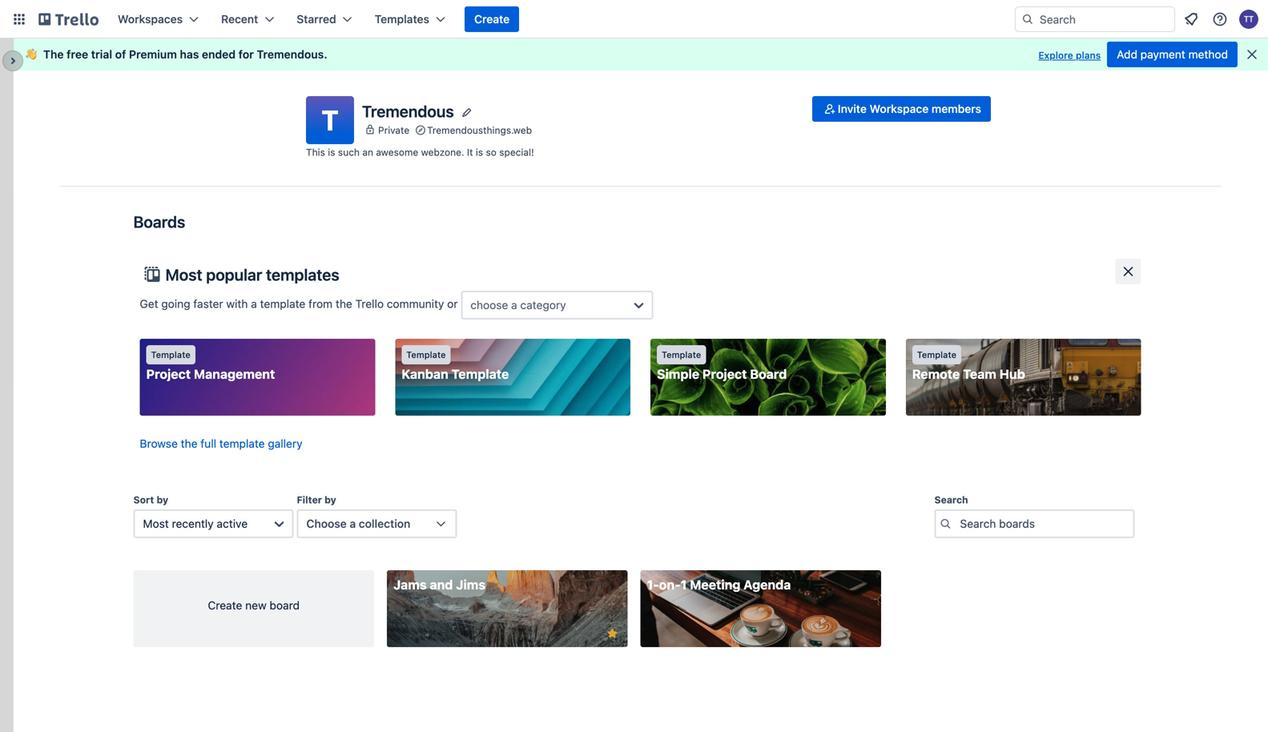 Task type: describe. For each thing, give the bounding box(es) containing it.
ended
[[202, 48, 236, 61]]

tremendousthings.web link
[[427, 122, 532, 138]]

with
[[226, 297, 248, 311]]

template remote team hub
[[912, 350, 1025, 382]]

plans
[[1076, 50, 1101, 61]]

invite workspace members
[[838, 102, 982, 115]]

👋
[[26, 48, 37, 61]]

collection
[[359, 517, 411, 530]]

starred button
[[287, 6, 362, 32]]

community
[[387, 297, 444, 311]]

workspaces
[[118, 12, 183, 26]]

browse the full template gallery link
[[140, 437, 303, 450]]

private
[[378, 124, 410, 136]]

1 vertical spatial the
[[181, 437, 198, 450]]

team
[[963, 367, 997, 382]]

template for kanban
[[406, 350, 446, 360]]

most recently active
[[143, 517, 248, 530]]

add
[[1117, 48, 1138, 61]]

awesome
[[376, 147, 418, 158]]

template for simple
[[662, 350, 701, 360]]

on-
[[659, 577, 681, 593]]

going
[[161, 297, 190, 311]]

or
[[447, 297, 458, 311]]

sort by
[[133, 494, 168, 506]]

template kanban template
[[402, 350, 509, 382]]

full
[[201, 437, 216, 450]]

create new board
[[208, 599, 300, 612]]

most popular templates
[[165, 265, 339, 284]]

Search field
[[1015, 6, 1175, 32]]

wave image
[[26, 47, 37, 62]]

1 is from the left
[[328, 147, 335, 158]]

invite
[[838, 102, 867, 115]]

of
[[115, 48, 126, 61]]

tremendousthings.web
[[427, 124, 532, 136]]

workspace
[[870, 102, 929, 115]]

boards
[[133, 212, 185, 231]]

👋 the free trial of premium has ended for tremendous .
[[26, 48, 328, 61]]

gallery
[[268, 437, 303, 450]]

get
[[140, 297, 158, 311]]

banner containing 👋
[[13, 38, 1268, 71]]

add payment method
[[1117, 48, 1228, 61]]

payment
[[1141, 48, 1186, 61]]

the
[[43, 48, 64, 61]]

faster
[[193, 297, 223, 311]]

board
[[750, 367, 787, 382]]

1
[[681, 577, 687, 593]]

terry turtle (terryturtle) image
[[1240, 10, 1259, 29]]

explore plans
[[1039, 50, 1101, 61]]

choose
[[306, 517, 347, 530]]

1-on-1 meeting agenda link
[[641, 570, 881, 647]]

1-on-1 meeting agenda
[[647, 577, 791, 593]]

recently
[[172, 517, 214, 530]]

new
[[245, 599, 267, 612]]

0 notifications image
[[1182, 10, 1201, 29]]

recent
[[221, 12, 258, 26]]

so
[[486, 147, 497, 158]]

remote
[[912, 367, 960, 382]]

hub
[[1000, 367, 1025, 382]]

members
[[932, 102, 982, 115]]

template right the kanban
[[452, 367, 509, 382]]

1 vertical spatial template
[[219, 437, 265, 450]]

meeting
[[690, 577, 741, 593]]

choose a collection
[[306, 517, 411, 530]]

t
[[322, 103, 339, 137]]

create for create
[[474, 12, 510, 26]]

board
[[270, 599, 300, 612]]

choose a collection button
[[297, 510, 457, 538]]

template simple project board
[[657, 350, 787, 382]]

choose
[[471, 298, 508, 312]]

explore
[[1039, 50, 1074, 61]]

1 vertical spatial tremendous
[[362, 102, 454, 120]]

templates
[[266, 265, 339, 284]]

0 vertical spatial template
[[260, 297, 306, 311]]

browse
[[140, 437, 178, 450]]

filter
[[297, 494, 322, 506]]

such
[[338, 147, 360, 158]]

project inside template simple project board
[[703, 367, 747, 382]]



Task type: vqa. For each thing, say whether or not it's contained in the screenshot.
3rd Create from template… icon from the right
no



Task type: locate. For each thing, give the bounding box(es) containing it.
0 vertical spatial most
[[165, 265, 202, 284]]

0 vertical spatial create
[[474, 12, 510, 26]]

create inside button
[[474, 12, 510, 26]]

create for create new board
[[208, 599, 242, 612]]

invite workspace members button
[[812, 96, 991, 122]]

choose a category
[[471, 298, 566, 312]]

sort
[[133, 494, 154, 506]]

the right from
[[336, 297, 352, 311]]

browse the full template gallery
[[140, 437, 303, 450]]

template inside template project management
[[151, 350, 191, 360]]

tremendous up the private
[[362, 102, 454, 120]]

jams
[[393, 577, 427, 593]]

management
[[194, 367, 275, 382]]

project left the management
[[146, 367, 191, 382]]

Search text field
[[935, 510, 1135, 538]]

is
[[328, 147, 335, 158], [476, 147, 483, 158]]

template down templates
[[260, 297, 306, 311]]

most for most popular templates
[[165, 265, 202, 284]]

simple
[[657, 367, 700, 382]]

by right sort
[[157, 494, 168, 506]]

template right full
[[219, 437, 265, 450]]

the
[[336, 297, 352, 311], [181, 437, 198, 450]]

1 project from the left
[[146, 367, 191, 382]]

from
[[309, 297, 333, 311]]

1 horizontal spatial project
[[703, 367, 747, 382]]

click to unstar this board. it will be removed from your starred list. image
[[605, 627, 620, 641]]

create button
[[465, 6, 519, 32]]

for
[[239, 48, 254, 61]]

search image
[[1022, 13, 1034, 26]]

open information menu image
[[1212, 11, 1228, 27]]

0 vertical spatial the
[[336, 297, 352, 311]]

get going faster with a template from the trello community or
[[140, 297, 461, 311]]

tremendous inside banner
[[257, 48, 324, 61]]

1 horizontal spatial a
[[350, 517, 356, 530]]

0 horizontal spatial tremendous
[[257, 48, 324, 61]]

create
[[474, 12, 510, 26], [208, 599, 242, 612]]

1 vertical spatial most
[[143, 517, 169, 530]]

filter by
[[297, 494, 336, 506]]

explore plans button
[[1039, 46, 1101, 65]]

by for sort by
[[157, 494, 168, 506]]

by
[[157, 494, 168, 506], [325, 494, 336, 506]]

it
[[467, 147, 473, 158]]

0 horizontal spatial by
[[157, 494, 168, 506]]

templates button
[[365, 6, 455, 32]]

and
[[430, 577, 453, 593]]

1-
[[647, 577, 659, 593]]

category
[[520, 298, 566, 312]]

1 horizontal spatial by
[[325, 494, 336, 506]]

.
[[324, 48, 328, 61]]

template down going
[[151, 350, 191, 360]]

banner
[[13, 38, 1268, 71]]

0 horizontal spatial the
[[181, 437, 198, 450]]

search
[[935, 494, 968, 506]]

1 horizontal spatial tremendous
[[362, 102, 454, 120]]

1 horizontal spatial the
[[336, 297, 352, 311]]

template for remote
[[917, 350, 957, 360]]

0 vertical spatial tremendous
[[257, 48, 324, 61]]

popular
[[206, 265, 262, 284]]

agenda
[[744, 577, 791, 593]]

most up going
[[165, 265, 202, 284]]

trello
[[355, 297, 384, 311]]

the left full
[[181, 437, 198, 450]]

2 by from the left
[[325, 494, 336, 506]]

method
[[1189, 48, 1228, 61]]

1 horizontal spatial is
[[476, 147, 483, 158]]

a for choose a category
[[511, 298, 517, 312]]

most down sort by
[[143, 517, 169, 530]]

template for project
[[151, 350, 191, 360]]

2 project from the left
[[703, 367, 747, 382]]

jams and jims
[[393, 577, 486, 593]]

this is such an awesome webzone. it is so special!
[[306, 147, 534, 158]]

a inside button
[[350, 517, 356, 530]]

template project management
[[146, 350, 275, 382]]

primary element
[[0, 0, 1268, 38]]

a
[[251, 297, 257, 311], [511, 298, 517, 312], [350, 517, 356, 530]]

a for choose a collection
[[350, 517, 356, 530]]

active
[[217, 517, 248, 530]]

an
[[362, 147, 373, 158]]

trial
[[91, 48, 112, 61]]

template up remote
[[917, 350, 957, 360]]

this
[[306, 147, 325, 158]]

by for filter by
[[325, 494, 336, 506]]

most
[[165, 265, 202, 284], [143, 517, 169, 530]]

starred
[[297, 12, 336, 26]]

add payment method button
[[1108, 42, 1238, 67]]

0 horizontal spatial is
[[328, 147, 335, 158]]

kanban
[[402, 367, 449, 382]]

free
[[67, 48, 88, 61]]

premium
[[129, 48, 177, 61]]

is right it
[[476, 147, 483, 158]]

1 vertical spatial create
[[208, 599, 242, 612]]

templates
[[375, 12, 429, 26]]

2 is from the left
[[476, 147, 483, 158]]

2 horizontal spatial a
[[511, 298, 517, 312]]

webzone.
[[421, 147, 464, 158]]

project left board
[[703, 367, 747, 382]]

1 by from the left
[[157, 494, 168, 506]]

template inside template simple project board
[[662, 350, 701, 360]]

tremendous down starred
[[257, 48, 324, 61]]

tremendous
[[257, 48, 324, 61], [362, 102, 454, 120]]

has
[[180, 48, 199, 61]]

is right this
[[328, 147, 335, 158]]

template inside template remote team hub
[[917, 350, 957, 360]]

1 horizontal spatial create
[[474, 12, 510, 26]]

sm image
[[822, 101, 838, 117]]

project inside template project management
[[146, 367, 191, 382]]

template up simple
[[662, 350, 701, 360]]

jims
[[456, 577, 486, 593]]

recent button
[[212, 6, 284, 32]]

t button
[[306, 96, 354, 144]]

by right filter
[[325, 494, 336, 506]]

0 horizontal spatial create
[[208, 599, 242, 612]]

back to home image
[[38, 6, 99, 32]]

template up the kanban
[[406, 350, 446, 360]]

special!
[[499, 147, 534, 158]]

0 horizontal spatial project
[[146, 367, 191, 382]]

most for most recently active
[[143, 517, 169, 530]]

0 horizontal spatial a
[[251, 297, 257, 311]]



